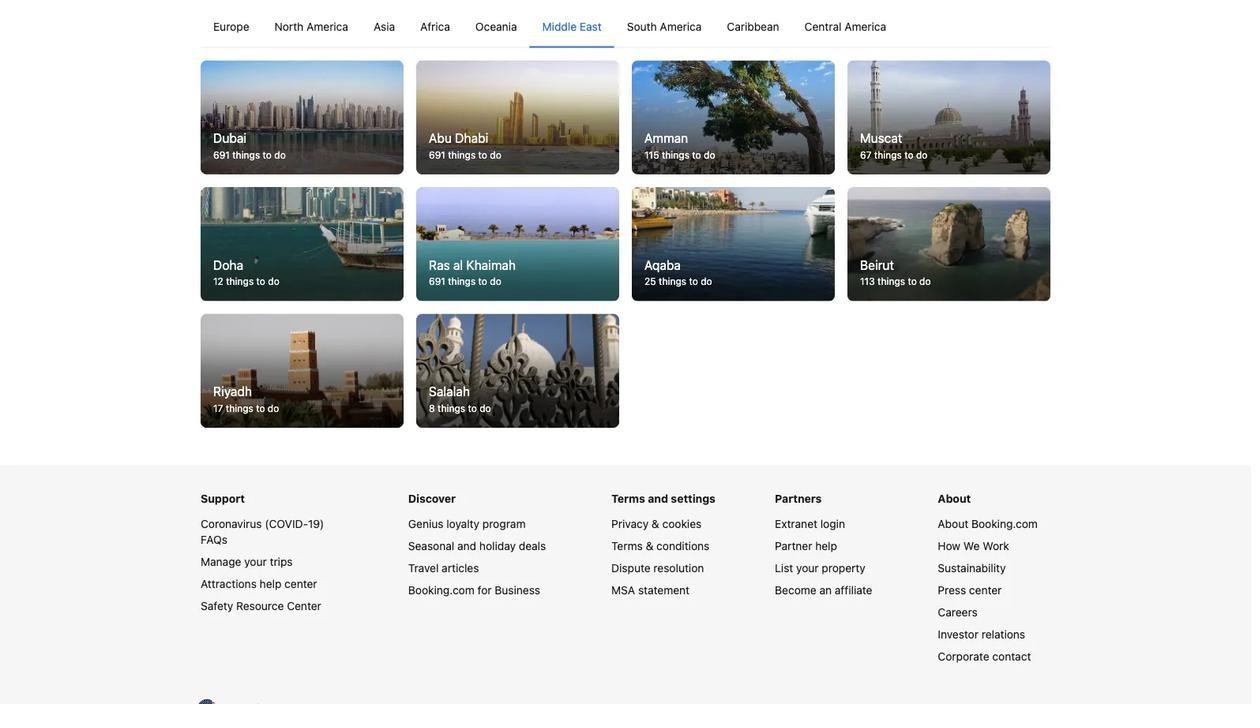 Task type: describe. For each thing, give the bounding box(es) containing it.
careers link
[[938, 607, 978, 620]]

genius loyalty program link
[[408, 518, 526, 531]]

genius
[[408, 518, 444, 531]]

abu
[[429, 131, 452, 146]]

seasonal and holiday deals
[[408, 540, 546, 553]]

become an affiliate link
[[775, 585, 873, 598]]

691 inside dubai 691 things to do
[[213, 149, 230, 160]]

amman
[[645, 131, 689, 146]]

how we work
[[938, 540, 1010, 553]]

privacy & cookies
[[612, 518, 702, 531]]

msa statement
[[612, 585, 690, 598]]

press center link
[[938, 585, 1002, 598]]

things for doha
[[226, 276, 254, 287]]

and for terms
[[648, 493, 669, 506]]

middle
[[543, 20, 577, 33]]

seasonal
[[408, 540, 455, 553]]

to for doha
[[256, 276, 265, 287]]

extranet login
[[775, 518, 846, 531]]

login
[[821, 518, 846, 531]]

691 inside abu dhabi 691 things to do
[[429, 149, 446, 160]]

an
[[820, 585, 832, 598]]

africa
[[421, 20, 450, 33]]

dubai 691 things to do
[[213, 131, 286, 160]]

riyadh
[[213, 385, 252, 400]]

riyadh 17 things to do
[[213, 385, 279, 414]]

oceania
[[476, 20, 517, 33]]

115
[[645, 149, 660, 160]]

to for riyadh
[[256, 403, 265, 414]]

ras al khaimah image
[[416, 187, 620, 302]]

things inside abu dhabi 691 things to do
[[448, 149, 476, 160]]

do for aqaba
[[701, 276, 713, 287]]

property
[[822, 562, 866, 575]]

booking.com for business
[[408, 585, 541, 598]]

manage your trips link
[[201, 556, 293, 569]]

dispute resolution
[[612, 562, 704, 575]]

things for beirut
[[878, 276, 906, 287]]

corporate contact link
[[938, 651, 1032, 664]]

do for muscat
[[917, 149, 928, 160]]

beirut
[[861, 258, 895, 273]]

support
[[201, 493, 245, 506]]

things for riyadh
[[226, 403, 253, 414]]

things for dubai
[[233, 149, 260, 160]]

& for terms
[[646, 540, 654, 553]]

corporate contact
[[938, 651, 1032, 664]]

resolution
[[654, 562, 704, 575]]

al
[[454, 258, 463, 273]]

extranet
[[775, 518, 818, 531]]

113
[[861, 276, 875, 287]]

0 horizontal spatial center
[[285, 578, 317, 591]]

doha 12 things to do
[[213, 258, 280, 287]]

ras
[[429, 258, 450, 273]]

abu dhabi 691 things to do
[[429, 131, 502, 160]]

affiliate
[[835, 585, 873, 598]]

south america
[[627, 20, 702, 33]]

to inside abu dhabi 691 things to do
[[479, 149, 488, 160]]

attractions help center
[[201, 578, 317, 591]]

aqaba image
[[632, 187, 835, 302]]

partner
[[775, 540, 813, 553]]

msa
[[612, 585, 636, 598]]

partners
[[775, 493, 822, 506]]

asia
[[374, 20, 395, 33]]

partner help
[[775, 540, 838, 553]]

coronavirus (covid-19) faqs link
[[201, 518, 324, 547]]

your for list
[[797, 562, 819, 575]]

and for seasonal
[[458, 540, 477, 553]]

about booking.com
[[938, 518, 1038, 531]]

terms for terms and settings
[[612, 493, 646, 506]]

work
[[983, 540, 1010, 553]]

how
[[938, 540, 961, 553]]

cookies
[[663, 518, 702, 531]]

beirut 113 things to do
[[861, 258, 931, 287]]

terms & conditions
[[612, 540, 710, 553]]

europe
[[213, 20, 249, 33]]

help for attractions
[[260, 578, 282, 591]]

investor relations link
[[938, 629, 1026, 642]]

salalah
[[429, 385, 470, 400]]

partner help link
[[775, 540, 838, 553]]

25
[[645, 276, 656, 287]]

manage your trips
[[201, 556, 293, 569]]

1 horizontal spatial booking.com
[[972, 518, 1038, 531]]

become an affiliate
[[775, 585, 873, 598]]

booking.com for business link
[[408, 585, 541, 598]]

investor
[[938, 629, 979, 642]]

central
[[805, 20, 842, 33]]

america for central america
[[845, 20, 887, 33]]

doha
[[213, 258, 243, 273]]

do for riyadh
[[268, 403, 279, 414]]

aqaba
[[645, 258, 681, 273]]

america for north america
[[307, 20, 348, 33]]

press
[[938, 585, 967, 598]]

amman 115 things to do
[[645, 131, 716, 160]]

to for dubai
[[263, 149, 272, 160]]



Task type: vqa. For each thing, say whether or not it's contained in the screenshot.


Task type: locate. For each thing, give the bounding box(es) containing it.
conditions
[[657, 540, 710, 553]]

to inside dubai 691 things to do
[[263, 149, 272, 160]]

caribbean button
[[715, 6, 792, 47]]

0 vertical spatial terms
[[612, 493, 646, 506]]

things for aqaba
[[659, 276, 687, 287]]

terms for terms & conditions
[[612, 540, 643, 553]]

8
[[429, 403, 435, 414]]

terms down privacy
[[612, 540, 643, 553]]

1 horizontal spatial help
[[816, 540, 838, 553]]

muscat
[[861, 131, 903, 146]]

1 horizontal spatial america
[[660, 20, 702, 33]]

muscat image
[[848, 60, 1051, 175]]

america right central
[[845, 20, 887, 33]]

3 america from the left
[[845, 20, 887, 33]]

america right north
[[307, 20, 348, 33]]

things down muscat
[[875, 149, 902, 160]]

691 down dubai
[[213, 149, 230, 160]]

things down the al
[[448, 276, 476, 287]]

0 horizontal spatial help
[[260, 578, 282, 591]]

central america
[[805, 20, 887, 33]]

middle east button
[[530, 6, 615, 47]]

2 horizontal spatial america
[[845, 20, 887, 33]]

tab list
[[201, 6, 1051, 48]]

& up terms & conditions
[[652, 518, 660, 531]]

things down aqaba
[[659, 276, 687, 287]]

central america button
[[792, 6, 899, 47]]

center up center
[[285, 578, 317, 591]]

things for muscat
[[875, 149, 902, 160]]

manage
[[201, 556, 241, 569]]

relations
[[982, 629, 1026, 642]]

to for salalah
[[468, 403, 477, 414]]

sustainability link
[[938, 562, 1006, 575]]

to
[[263, 149, 272, 160], [479, 149, 488, 160], [693, 149, 702, 160], [905, 149, 914, 160], [256, 276, 265, 287], [479, 276, 488, 287], [689, 276, 698, 287], [908, 276, 917, 287], [256, 403, 265, 414], [468, 403, 477, 414]]

attractions
[[201, 578, 257, 591]]

about for about booking.com
[[938, 518, 969, 531]]

travel articles link
[[408, 562, 479, 575]]

riyadh image
[[201, 314, 404, 428]]

do inside the muscat 67 things to do
[[917, 149, 928, 160]]

&
[[652, 518, 660, 531], [646, 540, 654, 553]]

extranet login link
[[775, 518, 846, 531]]

to for amman
[[693, 149, 702, 160]]

(covid-
[[265, 518, 308, 531]]

sustainability
[[938, 562, 1006, 575]]

attractions help center link
[[201, 578, 317, 591]]

become
[[775, 585, 817, 598]]

center
[[285, 578, 317, 591], [970, 585, 1002, 598]]

do for doha
[[268, 276, 280, 287]]

67
[[861, 149, 872, 160]]

list your property link
[[775, 562, 866, 575]]

muscat 67 things to do
[[861, 131, 928, 160]]

things inside amman 115 things to do
[[662, 149, 690, 160]]

beirut image
[[848, 187, 1051, 302]]

do inside abu dhabi 691 things to do
[[490, 149, 502, 160]]

oceania button
[[463, 6, 530, 47]]

terms up privacy
[[612, 493, 646, 506]]

trips
[[270, 556, 293, 569]]

1 vertical spatial booking.com
[[408, 585, 475, 598]]

your for manage
[[244, 556, 267, 569]]

691 down abu
[[429, 149, 446, 160]]

do inside doha 12 things to do
[[268, 276, 280, 287]]

0 vertical spatial &
[[652, 518, 660, 531]]

691 inside ras al khaimah 691 things to do
[[429, 276, 446, 287]]

dubai image
[[201, 60, 404, 175]]

to for beirut
[[908, 276, 917, 287]]

to for muscat
[[905, 149, 914, 160]]

0 horizontal spatial and
[[458, 540, 477, 553]]

khaimah
[[467, 258, 516, 273]]

things down 'dhabi'
[[448, 149, 476, 160]]

1 america from the left
[[307, 20, 348, 33]]

help up "safety resource center" link
[[260, 578, 282, 591]]

0 vertical spatial help
[[816, 540, 838, 553]]

program
[[483, 518, 526, 531]]

things inside beirut 113 things to do
[[878, 276, 906, 287]]

help up list your property
[[816, 540, 838, 553]]

ras al khaimah 691 things to do
[[429, 258, 516, 287]]

do inside the aqaba 25 things to do
[[701, 276, 713, 287]]

1 terms from the top
[[612, 493, 646, 506]]

corporate
[[938, 651, 990, 664]]

caribbean
[[727, 20, 780, 33]]

asia button
[[361, 6, 408, 47]]

salalah image
[[416, 314, 620, 428]]

& down privacy & cookies link
[[646, 540, 654, 553]]

2 terms from the top
[[612, 540, 643, 553]]

terms
[[612, 493, 646, 506], [612, 540, 643, 553]]

1 vertical spatial about
[[938, 518, 969, 531]]

amman image
[[632, 60, 835, 175]]

about up how
[[938, 518, 969, 531]]

1 about from the top
[[938, 493, 971, 506]]

do for amman
[[704, 149, 716, 160]]

to for aqaba
[[689, 276, 698, 287]]

travel
[[408, 562, 439, 575]]

dispute
[[612, 562, 651, 575]]

do
[[274, 149, 286, 160], [490, 149, 502, 160], [704, 149, 716, 160], [917, 149, 928, 160], [268, 276, 280, 287], [490, 276, 502, 287], [701, 276, 713, 287], [920, 276, 931, 287], [268, 403, 279, 414], [480, 403, 491, 414]]

things down dubai
[[233, 149, 260, 160]]

center down sustainability
[[970, 585, 1002, 598]]

list
[[775, 562, 794, 575]]

do for dubai
[[274, 149, 286, 160]]

safety
[[201, 600, 233, 613]]

things down salalah
[[438, 403, 466, 414]]

to inside 'riyadh 17 things to do'
[[256, 403, 265, 414]]

about booking.com link
[[938, 518, 1038, 531]]

booking.com up work
[[972, 518, 1038, 531]]

articles
[[442, 562, 479, 575]]

dispute resolution link
[[612, 562, 704, 575]]

do inside ras al khaimah 691 things to do
[[490, 276, 502, 287]]

salalah 8 things to do
[[429, 385, 491, 414]]

africa button
[[408, 6, 463, 47]]

to inside doha 12 things to do
[[256, 276, 265, 287]]

abu dhabi image
[[416, 60, 620, 175]]

things inside 'riyadh 17 things to do'
[[226, 403, 253, 414]]

things inside the muscat 67 things to do
[[875, 149, 902, 160]]

privacy & cookies link
[[612, 518, 702, 531]]

list your property
[[775, 562, 866, 575]]

coronavirus (covid-19) faqs
[[201, 518, 324, 547]]

and up privacy & cookies link
[[648, 493, 669, 506]]

about up about booking.com
[[938, 493, 971, 506]]

about for about
[[938, 493, 971, 506]]

to inside salalah 8 things to do
[[468, 403, 477, 414]]

seasonal and holiday deals link
[[408, 540, 546, 553]]

things inside dubai 691 things to do
[[233, 149, 260, 160]]

america right south
[[660, 20, 702, 33]]

do inside salalah 8 things to do
[[480, 403, 491, 414]]

statement
[[639, 585, 690, 598]]

things inside salalah 8 things to do
[[438, 403, 466, 414]]

0 vertical spatial about
[[938, 493, 971, 506]]

terms & conditions link
[[612, 540, 710, 553]]

0 horizontal spatial your
[[244, 556, 267, 569]]

1 vertical spatial terms
[[612, 540, 643, 553]]

center
[[287, 600, 322, 613]]

things down doha
[[226, 276, 254, 287]]

america for south america
[[660, 20, 702, 33]]

do inside amman 115 things to do
[[704, 149, 716, 160]]

to inside amman 115 things to do
[[693, 149, 702, 160]]

things for salalah
[[438, 403, 466, 414]]

do inside dubai 691 things to do
[[274, 149, 286, 160]]

things down riyadh
[[226, 403, 253, 414]]

tab list containing europe
[[201, 6, 1051, 48]]

17
[[213, 403, 223, 414]]

1 horizontal spatial and
[[648, 493, 669, 506]]

discover
[[408, 493, 456, 506]]

careers
[[938, 607, 978, 620]]

2 america from the left
[[660, 20, 702, 33]]

1 horizontal spatial your
[[797, 562, 819, 575]]

genius loyalty program
[[408, 518, 526, 531]]

coronavirus
[[201, 518, 262, 531]]

& for privacy
[[652, 518, 660, 531]]

2 about from the top
[[938, 518, 969, 531]]

your
[[244, 556, 267, 569], [797, 562, 819, 575]]

contact
[[993, 651, 1032, 664]]

aqaba 25 things to do
[[645, 258, 713, 287]]

12
[[213, 276, 224, 287]]

things down the beirut
[[878, 276, 906, 287]]

north
[[275, 20, 304, 33]]

terms and settings
[[612, 493, 716, 506]]

things inside ras al khaimah 691 things to do
[[448, 276, 476, 287]]

1 vertical spatial &
[[646, 540, 654, 553]]

1 vertical spatial help
[[260, 578, 282, 591]]

privacy
[[612, 518, 649, 531]]

1 horizontal spatial center
[[970, 585, 1002, 598]]

do for beirut
[[920, 276, 931, 287]]

travel articles
[[408, 562, 479, 575]]

press center
[[938, 585, 1002, 598]]

to inside the aqaba 25 things to do
[[689, 276, 698, 287]]

your down partner help link
[[797, 562, 819, 575]]

doha image
[[201, 187, 404, 302]]

0 horizontal spatial america
[[307, 20, 348, 33]]

booking.com down travel articles
[[408, 585, 475, 598]]

safety resource center link
[[201, 600, 322, 613]]

america
[[307, 20, 348, 33], [660, 20, 702, 33], [845, 20, 887, 33]]

middle east
[[543, 20, 602, 33]]

south america button
[[615, 6, 715, 47]]

settings
[[671, 493, 716, 506]]

do for salalah
[[480, 403, 491, 414]]

and down genius loyalty program link on the left
[[458, 540, 477, 553]]

help for partner
[[816, 540, 838, 553]]

0 vertical spatial booking.com
[[972, 518, 1038, 531]]

business
[[495, 585, 541, 598]]

to inside ras al khaimah 691 things to do
[[479, 276, 488, 287]]

691 down ras
[[429, 276, 446, 287]]

for
[[478, 585, 492, 598]]

things down 'amman'
[[662, 149, 690, 160]]

deals
[[519, 540, 546, 553]]

your up attractions help center
[[244, 556, 267, 569]]

to inside the muscat 67 things to do
[[905, 149, 914, 160]]

things inside doha 12 things to do
[[226, 276, 254, 287]]

1 vertical spatial and
[[458, 540, 477, 553]]

do inside beirut 113 things to do
[[920, 276, 931, 287]]

0 vertical spatial and
[[648, 493, 669, 506]]

things for amman
[[662, 149, 690, 160]]

to inside beirut 113 things to do
[[908, 276, 917, 287]]

0 horizontal spatial booking.com
[[408, 585, 475, 598]]

691
[[213, 149, 230, 160], [429, 149, 446, 160], [429, 276, 446, 287]]

america inside button
[[307, 20, 348, 33]]

do inside 'riyadh 17 things to do'
[[268, 403, 279, 414]]

things inside the aqaba 25 things to do
[[659, 276, 687, 287]]

booking.com
[[972, 518, 1038, 531], [408, 585, 475, 598]]



